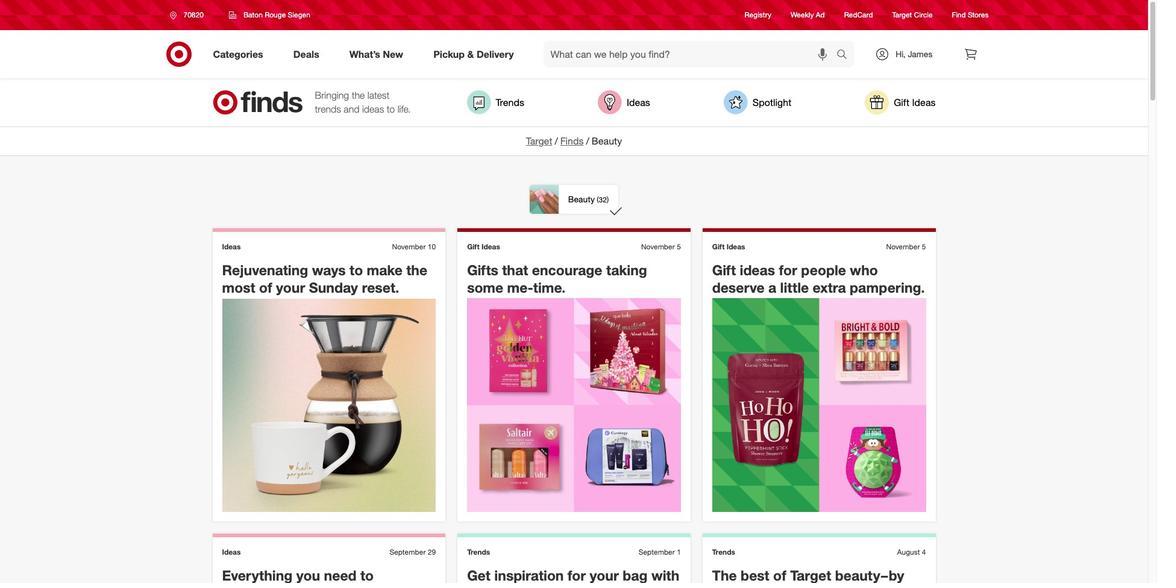 Task type: describe. For each thing, give the bounding box(es) containing it.
ideas inside bringing the latest trends and ideas to life.
[[362, 103, 384, 115]]

reset.
[[362, 279, 400, 296]]

search
[[832, 49, 861, 61]]

taking
[[607, 262, 648, 279]]

target for target circle
[[893, 11, 913, 20]]

1 / from the left
[[555, 135, 558, 147]]

pampering.
[[850, 279, 925, 296]]

target link
[[526, 135, 553, 147]]

bringing the latest trends and ideas to life.
[[315, 89, 411, 115]]

gift inside "gift ideas for people who deserve a little extra pampering."
[[713, 262, 737, 279]]

4
[[923, 548, 927, 557]]

0 vertical spatial beauty
[[592, 135, 623, 147]]

ideas link
[[598, 90, 651, 115]]

november for rejuvenating ways to make the most of your sunday reset.
[[392, 242, 426, 251]]

what's new link
[[339, 41, 419, 68]]

september for september 29
[[390, 548, 426, 557]]

32
[[599, 195, 607, 204]]

delivery
[[477, 48, 514, 60]]

latest
[[368, 89, 390, 101]]

people
[[802, 262, 847, 279]]

september 1
[[639, 548, 681, 557]]

circle
[[915, 11, 933, 20]]

gift ideas link
[[866, 90, 936, 115]]

to inside bringing the latest trends and ideas to life.
[[387, 103, 395, 115]]

ideas inside ideas link
[[627, 96, 651, 108]]

james
[[909, 49, 933, 59]]

ad
[[816, 11, 825, 20]]

gift ideas for people who deserve a little extra pampering. image
[[713, 299, 927, 513]]

target for target / finds / beauty
[[526, 135, 553, 147]]

siegen
[[288, 10, 311, 19]]

rejuvenating
[[222, 262, 308, 279]]

rejuvenating ways to make the most of your sunday reset.
[[222, 262, 428, 296]]

beauty ( 32 )
[[569, 194, 609, 204]]

november for gifts that encourage taking some me-time.
[[642, 242, 675, 251]]

pickup & delivery
[[434, 48, 514, 60]]

gift ideas for people who deserve a little extra pampering.
[[713, 262, 925, 296]]

november for gift ideas for people who deserve a little extra pampering.
[[887, 242, 921, 251]]

1
[[677, 548, 681, 557]]

some
[[467, 279, 504, 296]]

make
[[367, 262, 403, 279]]

august
[[898, 548, 921, 557]]

august 4
[[898, 548, 927, 557]]

finds
[[561, 135, 584, 147]]

finds link
[[561, 135, 584, 147]]

search button
[[832, 41, 861, 70]]

gift ideas for gifts that encourage taking some me-time.
[[467, 242, 501, 251]]

november 10
[[392, 242, 436, 251]]

bringing
[[315, 89, 349, 101]]

rouge
[[265, 10, 286, 19]]

deals link
[[283, 41, 335, 68]]

target circle link
[[893, 10, 933, 20]]

5 for gifts that encourage taking some me-time.
[[677, 242, 681, 251]]

what's new
[[350, 48, 404, 60]]

and
[[344, 103, 360, 115]]

target circle
[[893, 11, 933, 20]]

find stores
[[953, 11, 989, 20]]

of
[[259, 279, 272, 296]]

the inside bringing the latest trends and ideas to life.
[[352, 89, 365, 101]]

target finds image
[[213, 90, 303, 115]]

70820
[[184, 10, 204, 19]]

2 / from the left
[[587, 135, 590, 147]]

november 5 for gifts that encourage taking some me-time.
[[642, 242, 681, 251]]

What can we help you find? suggestions appear below search field
[[544, 41, 840, 68]]

new
[[383, 48, 404, 60]]

gifts that encourage taking some me-time.
[[467, 262, 648, 296]]

spotlight
[[753, 96, 792, 108]]

find
[[953, 11, 967, 20]]

gifts that encourage taking some me-time. image
[[467, 299, 681, 513]]

ways
[[312, 262, 346, 279]]

find stores link
[[953, 10, 989, 20]]



Task type: locate. For each thing, give the bounding box(es) containing it.
deals
[[294, 48, 319, 60]]

trends down delivery
[[496, 96, 525, 108]]

weekly ad link
[[791, 10, 825, 20]]

2 horizontal spatial gift ideas
[[894, 96, 936, 108]]

trends for september 1
[[467, 548, 490, 557]]

1 vertical spatial the
[[407, 262, 428, 279]]

1 september from the left
[[390, 548, 426, 557]]

target inside 'link'
[[893, 11, 913, 20]]

2 september from the left
[[639, 548, 675, 557]]

1 horizontal spatial the
[[407, 262, 428, 279]]

september left 29
[[390, 548, 426, 557]]

to left life.
[[387, 103, 395, 115]]

gifts
[[467, 262, 499, 279]]

that
[[503, 262, 529, 279]]

pickup & delivery link
[[423, 41, 529, 68]]

september for september 1
[[639, 548, 675, 557]]

gift ideas up "deserve"
[[713, 242, 746, 251]]

registry
[[745, 11, 772, 20]]

0 horizontal spatial gift ideas
[[467, 242, 501, 251]]

0 horizontal spatial /
[[555, 135, 558, 147]]

september 29
[[390, 548, 436, 557]]

deserve
[[713, 279, 765, 296]]

gift ideas up gifts on the left top of page
[[467, 242, 501, 251]]

1 horizontal spatial gift ideas
[[713, 242, 746, 251]]

/ left finds
[[555, 135, 558, 147]]

september left 1
[[639, 548, 675, 557]]

0 vertical spatial target
[[893, 11, 913, 20]]

the inside 'rejuvenating ways to make the most of your sunday reset.'
[[407, 262, 428, 279]]

november
[[392, 242, 426, 251], [642, 242, 675, 251], [887, 242, 921, 251]]

2 horizontal spatial november
[[887, 242, 921, 251]]

hi, james
[[896, 49, 933, 59]]

5 for gift ideas for people who deserve a little extra pampering.
[[923, 242, 927, 251]]

to inside 'rejuvenating ways to make the most of your sunday reset.'
[[350, 262, 363, 279]]

ideas
[[627, 96, 651, 108], [913, 96, 936, 108], [222, 242, 241, 251], [482, 242, 501, 251], [727, 242, 746, 251], [222, 548, 241, 557]]

november up pampering.
[[887, 242, 921, 251]]

encourage
[[532, 262, 603, 279]]

gift ideas for gift ideas for people who deserve a little extra pampering.
[[713, 242, 746, 251]]

categories
[[213, 48, 263, 60]]

november 5 up pampering.
[[887, 242, 927, 251]]

3 november from the left
[[887, 242, 921, 251]]

november 5
[[642, 242, 681, 251], [887, 242, 927, 251]]

beauty right "finds" link
[[592, 135, 623, 147]]

beauty left (
[[569, 194, 595, 204]]

to right ways
[[350, 262, 363, 279]]

1 vertical spatial beauty
[[569, 194, 595, 204]]

0 vertical spatial ideas
[[362, 103, 384, 115]]

0 horizontal spatial target
[[526, 135, 553, 147]]

your
[[276, 279, 305, 296]]

ideas up a
[[740, 262, 776, 279]]

1 vertical spatial target
[[526, 135, 553, 147]]

5
[[677, 242, 681, 251], [923, 242, 927, 251]]

0 horizontal spatial november 5
[[642, 242, 681, 251]]

10
[[428, 242, 436, 251]]

ideas down latest
[[362, 103, 384, 115]]

extra
[[813, 279, 847, 296]]

the
[[352, 89, 365, 101], [407, 262, 428, 279]]

1 horizontal spatial ideas
[[740, 262, 776, 279]]

spotlight link
[[724, 90, 792, 115]]

2 november 5 from the left
[[887, 242, 927, 251]]

1 horizontal spatial november
[[642, 242, 675, 251]]

redcard
[[845, 11, 874, 20]]

)
[[607, 195, 609, 204]]

0 vertical spatial to
[[387, 103, 395, 115]]

trends right 29
[[467, 548, 490, 557]]

0 horizontal spatial trends
[[467, 548, 490, 557]]

weekly
[[791, 11, 814, 20]]

life.
[[398, 103, 411, 115]]

0 vertical spatial the
[[352, 89, 365, 101]]

for
[[780, 262, 798, 279]]

ideas inside gift ideas link
[[913, 96, 936, 108]]

categories link
[[203, 41, 278, 68]]

ideas
[[362, 103, 384, 115], [740, 262, 776, 279]]

me-
[[508, 279, 534, 296]]

sunday
[[309, 279, 358, 296]]

70820 button
[[162, 4, 216, 26]]

1 november from the left
[[392, 242, 426, 251]]

0 horizontal spatial 5
[[677, 242, 681, 251]]

1 horizontal spatial target
[[893, 11, 913, 20]]

november 5 up taking
[[642, 242, 681, 251]]

most
[[222, 279, 255, 296]]

gift ideas
[[894, 96, 936, 108], [467, 242, 501, 251], [713, 242, 746, 251]]

baton rouge siegen button
[[221, 4, 318, 26]]

trends for august 4
[[713, 548, 736, 557]]

2 horizontal spatial trends
[[713, 548, 736, 557]]

a
[[769, 279, 777, 296]]

ideas inside "gift ideas for people who deserve a little extra pampering."
[[740, 262, 776, 279]]

the up "and"
[[352, 89, 365, 101]]

little
[[781, 279, 809, 296]]

1 horizontal spatial november 5
[[887, 242, 927, 251]]

what's
[[350, 48, 381, 60]]

2 5 from the left
[[923, 242, 927, 251]]

29
[[428, 548, 436, 557]]

target / finds / beauty
[[526, 135, 623, 147]]

redcard link
[[845, 10, 874, 20]]

gift ideas down the hi, james
[[894, 96, 936, 108]]

1 vertical spatial to
[[350, 262, 363, 279]]

0 horizontal spatial ideas
[[362, 103, 384, 115]]

september
[[390, 548, 426, 557], [639, 548, 675, 557]]

rejuvenating ways to make the most of your sunday reset. image
[[222, 299, 436, 513]]

&
[[468, 48, 474, 60]]

the down november 10
[[407, 262, 428, 279]]

target left the circle
[[893, 11, 913, 20]]

0 horizontal spatial september
[[390, 548, 426, 557]]

gift
[[894, 96, 910, 108], [467, 242, 480, 251], [713, 242, 725, 251], [713, 262, 737, 279]]

pickup
[[434, 48, 465, 60]]

november 5 for gift ideas for people who deserve a little extra pampering.
[[887, 242, 927, 251]]

target left "finds" link
[[526, 135, 553, 147]]

baton rouge siegen
[[244, 10, 311, 19]]

weekly ad
[[791, 11, 825, 20]]

who
[[851, 262, 879, 279]]

november up taking
[[642, 242, 675, 251]]

2 november from the left
[[642, 242, 675, 251]]

november left 10 at top left
[[392, 242, 426, 251]]

hi,
[[896, 49, 906, 59]]

trends
[[496, 96, 525, 108], [467, 548, 490, 557], [713, 548, 736, 557]]

trends right 1
[[713, 548, 736, 557]]

target
[[893, 11, 913, 20], [526, 135, 553, 147]]

1 horizontal spatial to
[[387, 103, 395, 115]]

baton
[[244, 10, 263, 19]]

1 november 5 from the left
[[642, 242, 681, 251]]

1 horizontal spatial trends
[[496, 96, 525, 108]]

0 horizontal spatial the
[[352, 89, 365, 101]]

1 horizontal spatial 5
[[923, 242, 927, 251]]

registry link
[[745, 10, 772, 20]]

trends
[[315, 103, 341, 115]]

time.
[[534, 279, 566, 296]]

1 5 from the left
[[677, 242, 681, 251]]

0 horizontal spatial to
[[350, 262, 363, 279]]

1 vertical spatial ideas
[[740, 262, 776, 279]]

trends link
[[467, 90, 525, 115]]

0 horizontal spatial november
[[392, 242, 426, 251]]

1 horizontal spatial september
[[639, 548, 675, 557]]

stores
[[969, 11, 989, 20]]

1 horizontal spatial /
[[587, 135, 590, 147]]

(
[[597, 195, 599, 204]]

/ right finds
[[587, 135, 590, 147]]



Task type: vqa. For each thing, say whether or not it's contained in the screenshot.


